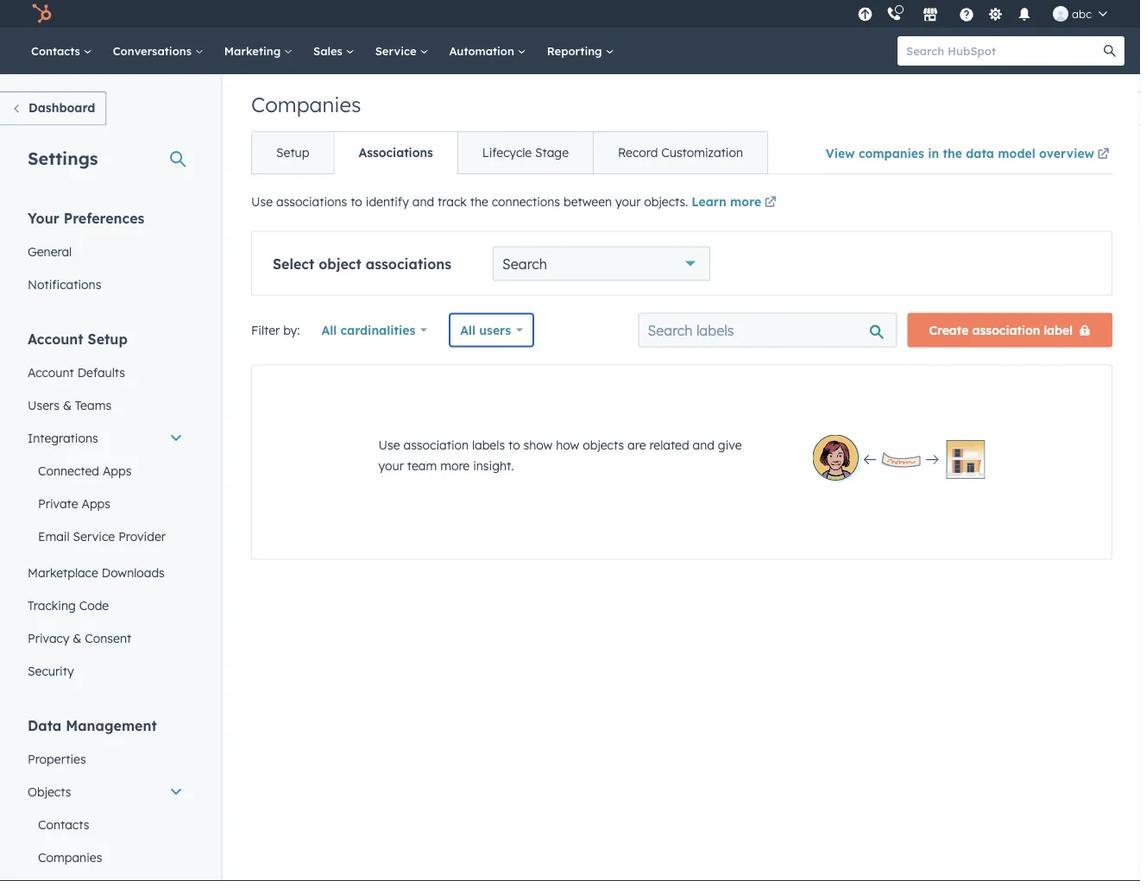 Task type: describe. For each thing, give the bounding box(es) containing it.
contacts inside data management element
[[38, 817, 89, 832]]

search button
[[493, 246, 710, 281]]

select object associations
[[273, 255, 451, 272]]

link opens in a new window image
[[1098, 144, 1110, 165]]

all for all cardinalities
[[321, 322, 337, 338]]

service link
[[365, 28, 439, 74]]

your inside use association labels to show how objects are related and give your team more insight.
[[379, 458, 404, 473]]

your
[[28, 209, 59, 227]]

marketplaces image
[[923, 8, 938, 23]]

view
[[826, 145, 855, 161]]

companies inside data management element
[[38, 850, 102, 865]]

apps for private apps
[[82, 496, 111, 511]]

0 vertical spatial your
[[615, 194, 641, 209]]

users & teams
[[28, 397, 111, 413]]

integrations
[[28, 430, 98, 445]]

search
[[502, 255, 547, 272]]

account defaults
[[28, 365, 125, 380]]

automation link
[[439, 28, 537, 74]]

conversations link
[[102, 28, 214, 74]]

conversations
[[113, 44, 195, 58]]

abc menu
[[853, 0, 1120, 28]]

object
[[319, 255, 362, 272]]

view companies in the data model overview link
[[826, 134, 1113, 173]]

marketplace
[[28, 565, 98, 580]]

privacy & consent link
[[17, 622, 193, 655]]

0 horizontal spatial to
[[351, 194, 362, 209]]

create
[[929, 322, 969, 338]]

marketplaces button
[[912, 0, 949, 28]]

properties
[[28, 751, 86, 767]]

provider
[[118, 529, 166, 544]]

data management
[[28, 717, 157, 734]]

service inside account setup element
[[73, 529, 115, 544]]

help button
[[952, 0, 981, 28]]

objects
[[28, 784, 71, 799]]

private apps link
[[17, 487, 193, 520]]

search image
[[1104, 45, 1116, 57]]

overview
[[1039, 145, 1095, 161]]

link opens in a new window image inside learn more link
[[764, 197, 777, 209]]

0 vertical spatial and
[[412, 194, 434, 209]]

association for use
[[403, 437, 469, 452]]

private apps
[[38, 496, 111, 511]]

data management element
[[17, 716, 193, 881]]

account defaults link
[[17, 356, 193, 389]]

upgrade link
[[855, 5, 876, 23]]

view companies in the data model overview
[[826, 145, 1095, 161]]

tracking code link
[[17, 589, 193, 622]]

use associations to identify and track the connections between your objects.
[[251, 194, 692, 209]]

notifications image
[[1017, 8, 1032, 23]]

users
[[28, 397, 60, 413]]

privacy & consent
[[28, 631, 131, 646]]

customization
[[661, 145, 743, 160]]

associations link
[[334, 132, 457, 173]]

tracking
[[28, 598, 76, 613]]

privacy
[[28, 631, 69, 646]]

Search labels search field
[[638, 313, 897, 347]]

between
[[564, 194, 612, 209]]

downloads
[[102, 565, 165, 580]]

properties link
[[17, 743, 193, 776]]

settings link
[[985, 5, 1007, 23]]

gary orlando image
[[1053, 6, 1069, 22]]

track
[[438, 194, 467, 209]]

private
[[38, 496, 78, 511]]

email service provider link
[[17, 520, 193, 553]]

model
[[998, 145, 1036, 161]]

record customization link
[[593, 132, 767, 173]]

& for users
[[63, 397, 72, 413]]

learn more link
[[692, 193, 780, 214]]

1 vertical spatial setup
[[88, 330, 128, 347]]

1 horizontal spatial the
[[943, 145, 962, 161]]

0 vertical spatial service
[[375, 44, 420, 58]]

users
[[479, 322, 511, 338]]

learn more
[[692, 194, 761, 209]]

create association label button
[[908, 313, 1113, 347]]

email
[[38, 529, 70, 544]]

all users button
[[449, 313, 534, 347]]

companies
[[859, 145, 924, 161]]

help image
[[959, 8, 975, 23]]

marketplace downloads
[[28, 565, 165, 580]]

account for account defaults
[[28, 365, 74, 380]]

select
[[273, 255, 314, 272]]

record customization
[[618, 145, 743, 160]]

create association label
[[929, 322, 1073, 338]]

hubspot image
[[31, 3, 52, 24]]

record
[[618, 145, 658, 160]]

preferences
[[64, 209, 145, 227]]

connected apps link
[[17, 454, 193, 487]]

data
[[28, 717, 62, 734]]

users & teams link
[[17, 389, 193, 422]]

related
[[649, 437, 689, 452]]

upgrade image
[[858, 7, 873, 23]]

team
[[407, 458, 437, 473]]

connections
[[492, 194, 560, 209]]

lifecycle stage link
[[457, 132, 593, 173]]

in
[[928, 145, 939, 161]]

account setup element
[[17, 329, 193, 688]]



Task type: vqa. For each thing, say whether or not it's contained in the screenshot.
Learn more LINK
yes



Task type: locate. For each thing, give the bounding box(es) containing it.
link opens in a new window image
[[1098, 148, 1110, 161], [764, 193, 777, 214], [764, 197, 777, 209]]

1 horizontal spatial use
[[379, 437, 400, 452]]

0 vertical spatial the
[[943, 145, 962, 161]]

1 horizontal spatial all
[[460, 322, 476, 338]]

use for use associations to identify and track the connections between your objects.
[[251, 194, 273, 209]]

link opens in a new window image inside view companies in the data model overview link
[[1098, 148, 1110, 161]]

tracking code
[[28, 598, 109, 613]]

1 horizontal spatial &
[[73, 631, 81, 646]]

service right sales link at the top of the page
[[375, 44, 420, 58]]

0 horizontal spatial setup
[[88, 330, 128, 347]]

1 horizontal spatial your
[[615, 194, 641, 209]]

0 horizontal spatial all
[[321, 322, 337, 338]]

your left objects.
[[615, 194, 641, 209]]

account setup
[[28, 330, 128, 347]]

& for privacy
[[73, 631, 81, 646]]

identify
[[366, 194, 409, 209]]

1 horizontal spatial and
[[693, 437, 715, 452]]

your
[[615, 194, 641, 209], [379, 458, 404, 473]]

1 horizontal spatial setup
[[276, 145, 309, 160]]

more inside use association labels to show how objects are related and give your team more insight.
[[440, 458, 470, 473]]

account for account setup
[[28, 330, 83, 347]]

the right in
[[943, 145, 962, 161]]

& right "privacy" at the bottom
[[73, 631, 81, 646]]

0 vertical spatial association
[[972, 322, 1040, 338]]

2 account from the top
[[28, 365, 74, 380]]

companies link
[[17, 841, 193, 874]]

association left label
[[972, 322, 1040, 338]]

1 vertical spatial to
[[508, 437, 520, 452]]

to left identify
[[351, 194, 362, 209]]

1 vertical spatial service
[[73, 529, 115, 544]]

0 horizontal spatial the
[[470, 194, 488, 209]]

account up "users"
[[28, 365, 74, 380]]

objects
[[583, 437, 624, 452]]

association inside use association labels to show how objects are related and give your team more insight.
[[403, 437, 469, 452]]

cardinalities
[[341, 322, 416, 338]]

notifications button
[[1010, 0, 1039, 28]]

association up 'team'
[[403, 437, 469, 452]]

abc button
[[1043, 0, 1118, 28]]

1 horizontal spatial more
[[730, 194, 761, 209]]

navigation containing setup
[[251, 131, 768, 174]]

setup
[[276, 145, 309, 160], [88, 330, 128, 347]]

dashboard link
[[0, 91, 106, 126]]

1 all from the left
[[321, 322, 337, 338]]

apps up email service provider on the bottom of the page
[[82, 496, 111, 511]]

marketing link
[[214, 28, 303, 74]]

sales link
[[303, 28, 365, 74]]

1 horizontal spatial companies
[[251, 91, 361, 117]]

integrations button
[[17, 422, 193, 454]]

navigation
[[251, 131, 768, 174]]

general link
[[17, 235, 193, 268]]

association for create
[[972, 322, 1040, 338]]

use
[[251, 194, 273, 209], [379, 437, 400, 452]]

sales
[[313, 44, 346, 58]]

to inside use association labels to show how objects are related and give your team more insight.
[[508, 437, 520, 452]]

0 vertical spatial contacts link
[[21, 28, 102, 74]]

0 horizontal spatial use
[[251, 194, 273, 209]]

to
[[351, 194, 362, 209], [508, 437, 520, 452]]

objects button
[[17, 776, 193, 808]]

1 vertical spatial associations
[[366, 255, 451, 272]]

calling icon button
[[880, 2, 909, 25]]

1 vertical spatial contacts
[[38, 817, 89, 832]]

abc
[[1072, 6, 1092, 21]]

email service provider
[[38, 529, 166, 544]]

your preferences element
[[17, 208, 193, 301]]

all right by:
[[321, 322, 337, 338]]

to left show
[[508, 437, 520, 452]]

learn
[[692, 194, 727, 209]]

associations
[[276, 194, 347, 209], [366, 255, 451, 272]]

contacts
[[31, 44, 83, 58], [38, 817, 89, 832]]

0 horizontal spatial associations
[[276, 194, 347, 209]]

use association labels to show how objects are related and give your team more insight.
[[379, 437, 742, 473]]

use for use association labels to show how objects are related and give your team more insight.
[[379, 437, 400, 452]]

your preferences
[[28, 209, 145, 227]]

0 vertical spatial &
[[63, 397, 72, 413]]

contacts link
[[21, 28, 102, 74], [17, 808, 193, 841]]

all left users
[[460, 322, 476, 338]]

1 vertical spatial more
[[440, 458, 470, 473]]

1 horizontal spatial association
[[972, 322, 1040, 338]]

labels
[[472, 437, 505, 452]]

account up account defaults
[[28, 330, 83, 347]]

more right 'team'
[[440, 458, 470, 473]]

contacts link for "conversations" "link"
[[21, 28, 102, 74]]

1 vertical spatial the
[[470, 194, 488, 209]]

consent
[[85, 631, 131, 646]]

marketplace downloads link
[[17, 556, 193, 589]]

association inside button
[[972, 322, 1040, 338]]

reporting
[[547, 44, 605, 58]]

& inside privacy & consent link
[[73, 631, 81, 646]]

1 horizontal spatial associations
[[366, 255, 451, 272]]

apps
[[103, 463, 132, 478], [82, 496, 111, 511]]

calling icon image
[[887, 7, 902, 22]]

and inside use association labels to show how objects are related and give your team more insight.
[[693, 437, 715, 452]]

account
[[28, 330, 83, 347], [28, 365, 74, 380]]

companies down 'objects'
[[38, 850, 102, 865]]

associations down setup link
[[276, 194, 347, 209]]

notifications link
[[17, 268, 193, 301]]

0 vertical spatial apps
[[103, 463, 132, 478]]

and left track
[[412, 194, 434, 209]]

companies up setup link
[[251, 91, 361, 117]]

0 vertical spatial contacts
[[31, 44, 83, 58]]

data
[[966, 145, 994, 161]]

and
[[412, 194, 434, 209], [693, 437, 715, 452]]

1 vertical spatial &
[[73, 631, 81, 646]]

1 vertical spatial your
[[379, 458, 404, 473]]

setup link
[[252, 132, 334, 173]]

stage
[[535, 145, 569, 160]]

security link
[[17, 655, 193, 688]]

service down private apps link
[[73, 529, 115, 544]]

0 vertical spatial account
[[28, 330, 83, 347]]

settings
[[28, 147, 98, 169]]

security
[[28, 663, 74, 678]]

0 vertical spatial more
[[730, 194, 761, 209]]

reporting link
[[537, 28, 624, 74]]

and left give
[[693, 437, 715, 452]]

1 vertical spatial association
[[403, 437, 469, 452]]

contacts down 'objects'
[[38, 817, 89, 832]]

the right track
[[470, 194, 488, 209]]

by:
[[283, 322, 300, 338]]

1 vertical spatial companies
[[38, 850, 102, 865]]

0 horizontal spatial more
[[440, 458, 470, 473]]

1 vertical spatial and
[[693, 437, 715, 452]]

lifecycle
[[482, 145, 532, 160]]

use inside use association labels to show how objects are related and give your team more insight.
[[379, 437, 400, 452]]

1 vertical spatial contacts link
[[17, 808, 193, 841]]

& inside users & teams link
[[63, 397, 72, 413]]

0 horizontal spatial service
[[73, 529, 115, 544]]

lifecycle stage
[[482, 145, 569, 160]]

associations
[[359, 145, 433, 160]]

1 vertical spatial account
[[28, 365, 74, 380]]

0 vertical spatial setup
[[276, 145, 309, 160]]

0 horizontal spatial companies
[[38, 850, 102, 865]]

& right "users"
[[63, 397, 72, 413]]

all cardinalities
[[321, 322, 416, 338]]

all
[[321, 322, 337, 338], [460, 322, 476, 338]]

marketing
[[224, 44, 284, 58]]

0 horizontal spatial and
[[412, 194, 434, 209]]

hubspot link
[[21, 3, 65, 24]]

0 horizontal spatial your
[[379, 458, 404, 473]]

companies
[[251, 91, 361, 117], [38, 850, 102, 865]]

your left 'team'
[[379, 458, 404, 473]]

settings image
[[988, 7, 1003, 23]]

1 vertical spatial use
[[379, 437, 400, 452]]

0 vertical spatial companies
[[251, 91, 361, 117]]

1 vertical spatial apps
[[82, 496, 111, 511]]

Search HubSpot search field
[[898, 36, 1109, 66]]

search button
[[1095, 36, 1125, 66]]

more right learn
[[730, 194, 761, 209]]

show
[[524, 437, 553, 452]]

1 horizontal spatial to
[[508, 437, 520, 452]]

service
[[375, 44, 420, 58], [73, 529, 115, 544]]

1 account from the top
[[28, 330, 83, 347]]

the
[[943, 145, 962, 161], [470, 194, 488, 209]]

contacts link down 'objects'
[[17, 808, 193, 841]]

contacts down the hubspot link
[[31, 44, 83, 58]]

0 vertical spatial use
[[251, 194, 273, 209]]

2 all from the left
[[460, 322, 476, 338]]

setup inside navigation
[[276, 145, 309, 160]]

apps down integrations button
[[103, 463, 132, 478]]

code
[[79, 598, 109, 613]]

0 horizontal spatial &
[[63, 397, 72, 413]]

1 horizontal spatial service
[[375, 44, 420, 58]]

contacts link down the hubspot link
[[21, 28, 102, 74]]

all users
[[460, 322, 511, 338]]

associations down identify
[[366, 255, 451, 272]]

contacts link for companies link
[[17, 808, 193, 841]]

0 horizontal spatial association
[[403, 437, 469, 452]]

filter by:
[[251, 322, 300, 338]]

connected apps
[[38, 463, 132, 478]]

automation
[[449, 44, 518, 58]]

0 vertical spatial to
[[351, 194, 362, 209]]

notifications
[[28, 277, 101, 292]]

apps for connected apps
[[103, 463, 132, 478]]

0 vertical spatial associations
[[276, 194, 347, 209]]

all for all users
[[460, 322, 476, 338]]

management
[[66, 717, 157, 734]]

objects.
[[644, 194, 688, 209]]

label
[[1044, 322, 1073, 338]]

connected
[[38, 463, 99, 478]]



